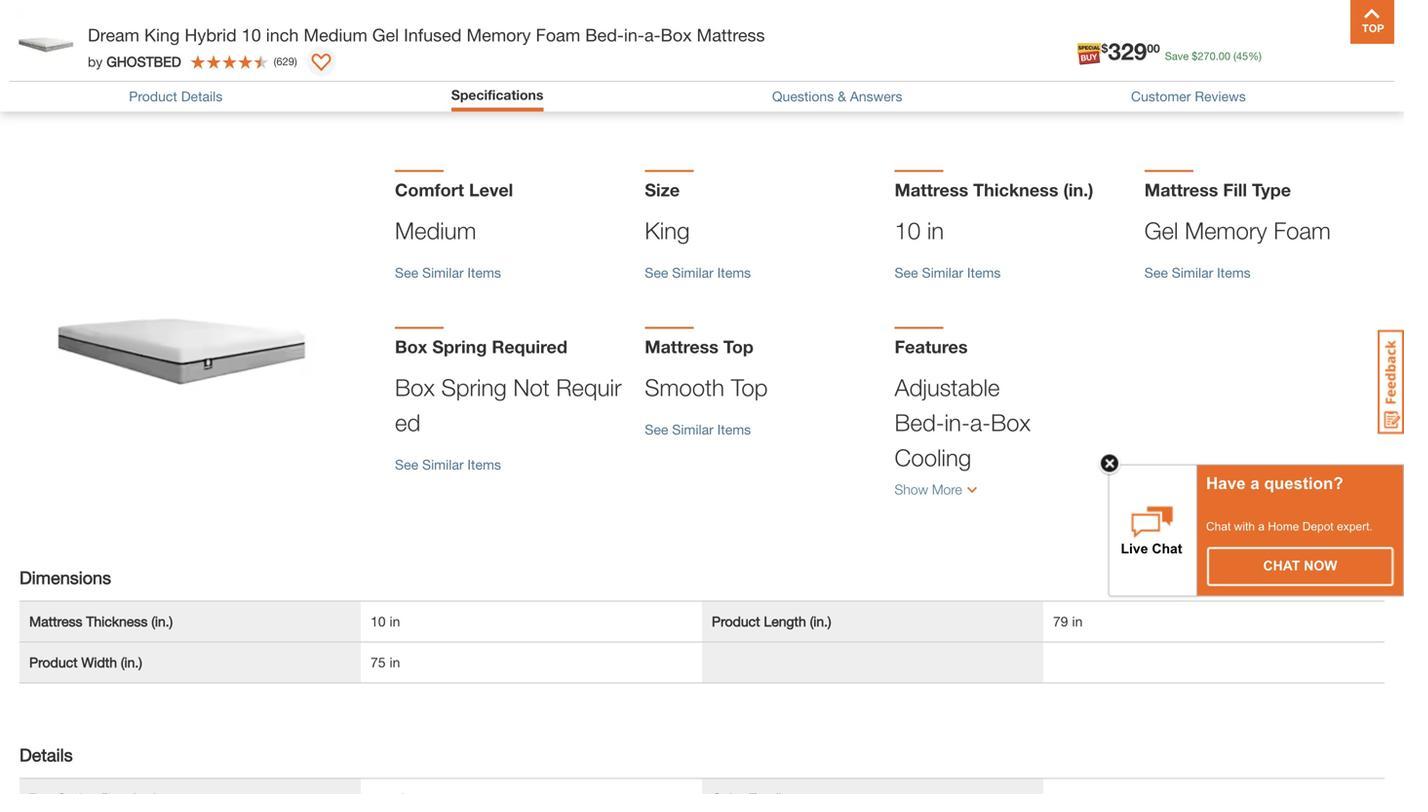 Task type: vqa. For each thing, say whether or not it's contained in the screenshot.
'Specifications' button
yes



Task type: describe. For each thing, give the bounding box(es) containing it.
1 horizontal spatial thickness
[[973, 179, 1059, 200]]

box spring not requir ed
[[395, 374, 622, 436]]

required
[[492, 336, 568, 357]]

similar for gel memory foam
[[1172, 265, 1213, 281]]

1 horizontal spatial gel
[[1145, 217, 1178, 244]]

2 horizontal spatial 10
[[895, 217, 921, 244]]

79
[[1053, 614, 1068, 630]]

similar for smooth top
[[672, 422, 714, 438]]

hybrid
[[185, 24, 237, 45]]

0 horizontal spatial mattress thickness (in.)
[[29, 614, 173, 630]]

items for gel memory foam
[[1217, 265, 1251, 281]]

fill
[[1223, 179, 1247, 200]]

see similar items for gel memory foam
[[1145, 265, 1251, 281]]

similar for king
[[672, 265, 714, 281]]

customer reviews
[[1131, 88, 1246, 104]]

comfort level
[[395, 179, 513, 200]]

width
[[81, 655, 117, 671]]

items for 10 in
[[967, 265, 1001, 281]]

75
[[371, 655, 386, 671]]

0 horizontal spatial specifications
[[10, 89, 128, 110]]

items for box spring not requir ed
[[467, 457, 501, 473]]

79 in
[[1053, 614, 1083, 630]]

0 horizontal spatial 10 in
[[371, 614, 400, 630]]

0 vertical spatial memory
[[467, 24, 531, 45]]

comfort
[[395, 179, 464, 200]]

1 horizontal spatial (
[[1234, 50, 1236, 62]]

product for product details
[[129, 88, 177, 104]]

questions
[[772, 88, 834, 104]]

1 vertical spatial details
[[20, 745, 73, 766]]

product width (in.)
[[29, 655, 142, 671]]

adjustable
[[895, 374, 1000, 401]]

customer
[[1131, 88, 1191, 104]]

top for smooth top
[[731, 374, 768, 401]]

by
[[88, 53, 103, 69]]

0 horizontal spatial thickness
[[86, 614, 148, 630]]

see for smooth top
[[645, 422, 668, 438]]

chat with a home depot expert.
[[1206, 520, 1373, 533]]

product details
[[129, 88, 223, 104]]

1 horizontal spatial foam
[[1274, 217, 1331, 244]]

mattress for 10 in
[[895, 179, 969, 200]]

1 horizontal spatial specifications
[[451, 87, 544, 103]]

ed
[[395, 409, 421, 436]]

similar for 10 in
[[922, 265, 963, 281]]

inch
[[266, 24, 299, 45]]

0 vertical spatial bed-
[[585, 24, 624, 45]]

smooth top
[[645, 374, 768, 401]]

question?
[[1264, 474, 1344, 493]]

1 vertical spatial medium
[[395, 217, 476, 244]]

see for king
[[645, 265, 668, 281]]

now
[[1304, 559, 1337, 574]]

270
[[1198, 50, 1216, 62]]

show more button
[[895, 475, 1125, 511]]

smooth
[[645, 374, 725, 401]]

top button
[[1351, 0, 1394, 44]]

0 vertical spatial 10 in
[[895, 217, 944, 244]]

depot
[[1303, 520, 1334, 533]]

bed- inside adjustable bed-in-a-box cooling
[[895, 409, 945, 436]]

a- inside adjustable bed-in-a-box cooling
[[970, 409, 991, 436]]

chat now link
[[1208, 548, 1393, 585]]

box inside adjustable bed-in-a-box cooling
[[991, 409, 1031, 436]]

product image image
[[15, 10, 78, 73]]

dimensions
[[20, 567, 111, 588]]

type
[[1252, 179, 1291, 200]]

box inside the box spring not requir ed
[[395, 374, 435, 401]]

product image
[[39, 192, 327, 480]]

$ 329 00
[[1102, 37, 1160, 65]]

feedback link image
[[1378, 330, 1404, 435]]

chat
[[1263, 559, 1300, 574]]

similar for box spring not requir ed
[[422, 457, 464, 473]]

see similar items for medium
[[395, 265, 501, 281]]

spring for not
[[441, 374, 507, 401]]

home
[[1268, 520, 1299, 533]]

1 horizontal spatial king
[[645, 217, 690, 244]]

mattress for gel memory foam
[[1145, 179, 1218, 200]]

%)
[[1248, 50, 1262, 62]]

similar for medium
[[422, 265, 464, 281]]

dream king hybrid 10 inch medium gel infused memory foam bed-in-a-box mattress
[[88, 24, 765, 45]]

0 horizontal spatial medium
[[304, 24, 367, 45]]

1 horizontal spatial 10
[[371, 614, 386, 630]]

features
[[895, 336, 968, 357]]

0 vertical spatial a
[[1250, 474, 1260, 493]]

reviews
[[1195, 88, 1246, 104]]

0 horizontal spatial gel
[[372, 24, 399, 45]]

0 horizontal spatial king
[[144, 24, 180, 45]]

cooling
[[895, 444, 971, 471]]



Task type: locate. For each thing, give the bounding box(es) containing it.
0 horizontal spatial bed-
[[585, 24, 624, 45]]

( 629 )
[[274, 55, 297, 68]]

329
[[1108, 37, 1147, 65]]

top
[[723, 336, 754, 357], [731, 374, 768, 401]]

mattress
[[697, 24, 765, 45], [895, 179, 969, 200], [1145, 179, 1218, 200], [645, 336, 719, 357], [29, 614, 82, 630]]

not
[[513, 374, 550, 401]]

spring inside the box spring not requir ed
[[441, 374, 507, 401]]

spring
[[432, 336, 487, 357], [441, 374, 507, 401]]

items
[[467, 265, 501, 281], [717, 265, 751, 281], [967, 265, 1001, 281], [1217, 265, 1251, 281], [717, 422, 751, 438], [467, 457, 501, 473]]

mattress fill type
[[1145, 179, 1291, 200]]

see similar items up features
[[895, 265, 1001, 281]]

with
[[1234, 520, 1255, 533]]

0 vertical spatial a-
[[644, 24, 661, 45]]

$
[[1102, 42, 1108, 55], [1192, 50, 1198, 62]]

see similar items down ed
[[395, 457, 501, 473]]

see down size
[[645, 265, 668, 281]]

1 horizontal spatial mattress thickness (in.)
[[895, 179, 1094, 200]]

0 vertical spatial product
[[129, 88, 177, 104]]

similar up features
[[922, 265, 963, 281]]

product
[[129, 88, 177, 104], [712, 614, 760, 630], [29, 655, 78, 671]]

1 vertical spatial memory
[[1185, 217, 1267, 244]]

0 horizontal spatial a-
[[644, 24, 661, 45]]

0 vertical spatial 10
[[242, 24, 261, 45]]

0 horizontal spatial foam
[[536, 24, 580, 45]]

0 vertical spatial gel
[[372, 24, 399, 45]]

size
[[645, 179, 680, 200]]

questions & answers button
[[772, 88, 902, 104], [772, 88, 902, 104]]

chat
[[1206, 520, 1231, 533]]

items up features
[[967, 265, 1001, 281]]

memory
[[467, 24, 531, 45], [1185, 217, 1267, 244]]

product for product width (in.)
[[29, 655, 78, 671]]

see similar items
[[395, 265, 501, 281], [645, 265, 751, 281], [895, 265, 1001, 281], [1145, 265, 1251, 281], [645, 422, 751, 438], [395, 457, 501, 473]]

0 horizontal spatial (
[[274, 55, 276, 68]]

0 horizontal spatial memory
[[467, 24, 531, 45]]

spring for required
[[432, 336, 487, 357]]

00 left "45"
[[1219, 50, 1231, 62]]

see for medium
[[395, 265, 418, 281]]

1 horizontal spatial in-
[[945, 409, 970, 436]]

00 left save
[[1147, 42, 1160, 55]]

mattress thickness (in.)
[[895, 179, 1094, 200], [29, 614, 173, 630]]

customer reviews button
[[1131, 88, 1246, 104], [1131, 88, 1246, 104]]

10 in
[[895, 217, 944, 244], [371, 614, 400, 630]]

see similar items for 10 in
[[895, 265, 1001, 281]]

(in.)
[[1063, 179, 1094, 200], [151, 614, 173, 630], [810, 614, 831, 630], [121, 655, 142, 671]]

1 vertical spatial thickness
[[86, 614, 148, 630]]

0 horizontal spatial details
[[20, 745, 73, 766]]

1 vertical spatial bed-
[[895, 409, 945, 436]]

0 horizontal spatial $
[[1102, 42, 1108, 55]]

see similar items for box spring not requir ed
[[395, 457, 501, 473]]

see
[[395, 265, 418, 281], [645, 265, 668, 281], [895, 265, 918, 281], [1145, 265, 1168, 281], [645, 422, 668, 438], [395, 457, 418, 473]]

gel memory foam
[[1145, 217, 1331, 244]]

00 inside $ 329 00
[[1147, 42, 1160, 55]]

gel left infused
[[372, 24, 399, 45]]

see similar items up mattress top
[[645, 265, 751, 281]]

see down gel memory foam
[[1145, 265, 1168, 281]]

show
[[895, 482, 928, 498]]

king down size
[[645, 217, 690, 244]]

mattress for smooth top
[[645, 336, 719, 357]]

75 in
[[371, 655, 400, 671]]

see for box spring not requir ed
[[395, 457, 418, 473]]

product left length
[[712, 614, 760, 630]]

0 vertical spatial spring
[[432, 336, 487, 357]]

0 vertical spatial king
[[144, 24, 180, 45]]

0 vertical spatial details
[[181, 88, 223, 104]]

spring left required
[[432, 336, 487, 357]]

product details button
[[129, 88, 223, 104], [129, 88, 223, 104]]

expert.
[[1337, 520, 1373, 533]]

0 vertical spatial in-
[[624, 24, 644, 45]]

1 horizontal spatial medium
[[395, 217, 476, 244]]

$ inside $ 329 00
[[1102, 42, 1108, 55]]

items up mattress top
[[717, 265, 751, 281]]

foam
[[536, 24, 580, 45], [1274, 217, 1331, 244]]

save
[[1165, 50, 1189, 62]]

items for medium
[[467, 265, 501, 281]]

level
[[469, 179, 513, 200]]

spring down box spring required
[[441, 374, 507, 401]]

top up smooth top
[[723, 336, 754, 357]]

specifications button
[[0, 63, 1404, 141], [451, 87, 544, 107], [451, 87, 544, 103]]

length
[[764, 614, 806, 630]]

gel down mattress fill type at the right top of page
[[1145, 217, 1178, 244]]

0 horizontal spatial in-
[[624, 24, 644, 45]]

by ghostbed
[[88, 53, 181, 69]]

save $ 270 . 00 ( 45 %)
[[1165, 50, 1262, 62]]

dream
[[88, 24, 139, 45]]

mattress top
[[645, 336, 754, 357]]

1 horizontal spatial memory
[[1185, 217, 1267, 244]]

medium
[[304, 24, 367, 45], [395, 217, 476, 244]]

items down gel memory foam
[[1217, 265, 1251, 281]]

0 vertical spatial thickness
[[973, 179, 1059, 200]]

see similar items up box spring required
[[395, 265, 501, 281]]

a
[[1250, 474, 1260, 493], [1258, 520, 1265, 533]]

product left width
[[29, 655, 78, 671]]

similar down the box spring not requir ed at the left
[[422, 457, 464, 473]]

1 vertical spatial spring
[[441, 374, 507, 401]]

medium down comfort
[[395, 217, 476, 244]]

have a question?
[[1206, 474, 1344, 493]]

1 horizontal spatial a-
[[970, 409, 991, 436]]

top down mattress top
[[731, 374, 768, 401]]

see similar items for king
[[645, 265, 751, 281]]

see for gel memory foam
[[1145, 265, 1168, 281]]

2 horizontal spatial product
[[712, 614, 760, 630]]

gel
[[372, 24, 399, 45], [1145, 217, 1178, 244]]

box
[[661, 24, 692, 45], [395, 336, 427, 357], [395, 374, 435, 401], [991, 409, 1031, 436]]

items up box spring required
[[467, 265, 501, 281]]

see similar items down smooth top
[[645, 422, 751, 438]]

2 vertical spatial product
[[29, 655, 78, 671]]

0 vertical spatial medium
[[304, 24, 367, 45]]

see down smooth
[[645, 422, 668, 438]]

0 horizontal spatial 00
[[1147, 42, 1160, 55]]

see down ed
[[395, 457, 418, 473]]

0 vertical spatial mattress thickness (in.)
[[895, 179, 1094, 200]]

similar up box spring required
[[422, 265, 464, 281]]

1 vertical spatial 10 in
[[371, 614, 400, 630]]

.
[[1216, 50, 1219, 62]]

infused
[[404, 24, 462, 45]]

more
[[932, 482, 962, 498]]

specifications down by
[[10, 89, 128, 110]]

1 vertical spatial in-
[[945, 409, 970, 436]]

0 vertical spatial foam
[[536, 24, 580, 45]]

items down smooth top
[[717, 422, 751, 438]]

1 vertical spatial foam
[[1274, 217, 1331, 244]]

1 horizontal spatial $
[[1192, 50, 1198, 62]]

45
[[1236, 50, 1248, 62]]

items for smooth top
[[717, 422, 751, 438]]

king up ghostbed
[[144, 24, 180, 45]]

see down comfort
[[395, 265, 418, 281]]

chat now
[[1263, 559, 1337, 574]]

similar up mattress top
[[672, 265, 714, 281]]

specifications down infused
[[451, 87, 544, 103]]

$ left save
[[1102, 42, 1108, 55]]

specifications
[[451, 87, 544, 103], [10, 89, 128, 110]]

0 horizontal spatial 10
[[242, 24, 261, 45]]

1 vertical spatial top
[[731, 374, 768, 401]]

bed-
[[585, 24, 624, 45], [895, 409, 945, 436]]

adjustable bed-in-a-box cooling
[[895, 374, 1031, 471]]

product length (in.)
[[712, 614, 831, 630]]

king
[[144, 24, 180, 45], [645, 217, 690, 244]]

1 horizontal spatial bed-
[[895, 409, 945, 436]]

medium up display image
[[304, 24, 367, 45]]

a right the with
[[1258, 520, 1265, 533]]

2 vertical spatial 10
[[371, 614, 386, 630]]

thickness
[[973, 179, 1059, 200], [86, 614, 148, 630]]

see similar items for smooth top
[[645, 422, 751, 438]]

memory down mattress fill type at the right top of page
[[1185, 217, 1267, 244]]

&
[[838, 88, 846, 104]]

(
[[1234, 50, 1236, 62], [274, 55, 276, 68]]

00
[[1147, 42, 1160, 55], [1219, 50, 1231, 62]]

10
[[242, 24, 261, 45], [895, 217, 921, 244], [371, 614, 386, 630]]

similar down smooth
[[672, 422, 714, 438]]

see for 10 in
[[895, 265, 918, 281]]

)
[[294, 55, 297, 68]]

top for mattress top
[[723, 336, 754, 357]]

box spring required
[[395, 336, 568, 357]]

in
[[927, 217, 944, 244], [390, 614, 400, 630], [1072, 614, 1083, 630], [390, 655, 400, 671]]

1 horizontal spatial product
[[129, 88, 177, 104]]

in- inside adjustable bed-in-a-box cooling
[[945, 409, 970, 436]]

1 vertical spatial gel
[[1145, 217, 1178, 244]]

memory right infused
[[467, 24, 531, 45]]

similar
[[422, 265, 464, 281], [672, 265, 714, 281], [922, 265, 963, 281], [1172, 265, 1213, 281], [672, 422, 714, 438], [422, 457, 464, 473]]

( left )
[[274, 55, 276, 68]]

1 vertical spatial mattress thickness (in.)
[[29, 614, 173, 630]]

629
[[276, 55, 294, 68]]

$ right save
[[1192, 50, 1198, 62]]

see similar items down gel memory foam
[[1145, 265, 1251, 281]]

display image
[[312, 54, 331, 73]]

1 vertical spatial king
[[645, 217, 690, 244]]

a right have at the bottom
[[1250, 474, 1260, 493]]

requir
[[556, 374, 622, 401]]

1 horizontal spatial 00
[[1219, 50, 1231, 62]]

product for product length (in.)
[[712, 614, 760, 630]]

1 vertical spatial a-
[[970, 409, 991, 436]]

answers
[[850, 88, 902, 104]]

1 vertical spatial a
[[1258, 520, 1265, 533]]

1 vertical spatial product
[[712, 614, 760, 630]]

0 horizontal spatial product
[[29, 655, 78, 671]]

1 horizontal spatial 10 in
[[895, 217, 944, 244]]

0 vertical spatial top
[[723, 336, 754, 357]]

similar down gel memory foam
[[1172, 265, 1213, 281]]

( right .
[[1234, 50, 1236, 62]]

1 vertical spatial 10
[[895, 217, 921, 244]]

see up features
[[895, 265, 918, 281]]

product down ghostbed
[[129, 88, 177, 104]]

questions & answers
[[772, 88, 902, 104]]

1 horizontal spatial details
[[181, 88, 223, 104]]

a-
[[644, 24, 661, 45], [970, 409, 991, 436]]

have
[[1206, 474, 1246, 493]]

in-
[[624, 24, 644, 45], [945, 409, 970, 436]]

ghostbed
[[106, 53, 181, 69]]

items down the box spring not requir ed at the left
[[467, 457, 501, 473]]

show more
[[895, 482, 962, 498]]

items for king
[[717, 265, 751, 281]]



